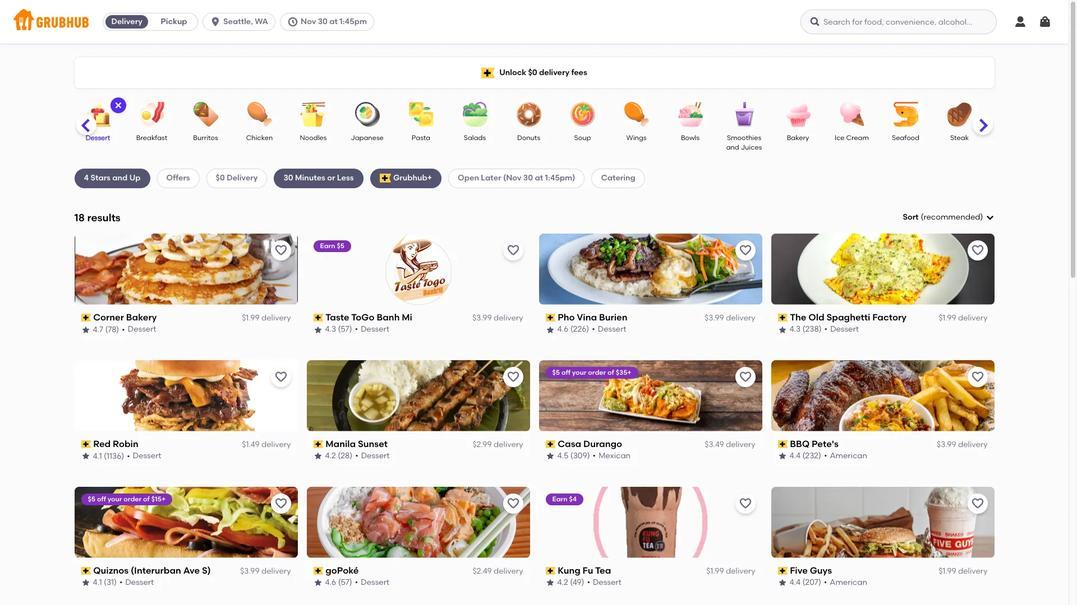 Task type: vqa. For each thing, say whether or not it's contained in the screenshot.
Dessert corresponding to Taste ToGo Banh Mi
yes



Task type: describe. For each thing, give the bounding box(es) containing it.
delivery for red robin
[[261, 440, 291, 450]]

star icon image for five guys
[[778, 579, 787, 588]]

save this restaurant image for red robin
[[274, 371, 288, 384]]

pickup
[[161, 17, 187, 26]]

recommended
[[924, 213, 981, 222]]

or
[[327, 174, 335, 183]]

star icon image for corner bakery
[[81, 326, 90, 335]]

(226)
[[570, 325, 589, 335]]

less
[[337, 174, 354, 183]]

grubhub plus flag logo image for unlock $0 delivery fees
[[482, 68, 495, 78]]

japanese image
[[348, 102, 387, 127]]

• for bbq pete's
[[824, 452, 827, 461]]

kung fu tea logo image
[[539, 487, 762, 559]]

order for durango
[[588, 369, 606, 377]]

$1.99 for corner bakery
[[242, 314, 260, 323]]

the old spaghetti factory
[[790, 312, 907, 323]]

delivery for bbq pete's
[[958, 440, 988, 450]]

star icon image for red robin
[[81, 452, 90, 461]]

quiznos (interurban ave s)
[[93, 566, 211, 577]]

4.2 for manila sunset
[[325, 452, 336, 461]]

1 horizontal spatial at
[[535, 174, 543, 183]]

juices
[[741, 144, 762, 152]]

kung fu tea
[[558, 566, 611, 577]]

star icon image for casa durango
[[546, 452, 555, 461]]

subscription pass image for pho vina burien
[[546, 314, 556, 322]]

(nov
[[503, 174, 522, 183]]

delivery button
[[103, 13, 150, 31]]

minutes
[[295, 174, 325, 183]]

bowls
[[681, 134, 700, 142]]

(207)
[[803, 579, 821, 588]]

0 horizontal spatial bakery
[[126, 312, 157, 323]]

$15+
[[151, 496, 166, 504]]

star icon image for the old spaghetti factory
[[778, 326, 787, 335]]

• for five guys
[[824, 579, 827, 588]]

$3.99 delivery for bbq pete's
[[937, 440, 988, 450]]

up
[[129, 174, 141, 183]]

dessert for taste togo banh mi
[[361, 325, 389, 335]]

order for (interurban
[[124, 496, 141, 504]]

• for casa durango
[[593, 452, 596, 461]]

wings
[[627, 134, 647, 142]]

noodles image
[[294, 102, 333, 127]]

sort
[[903, 213, 919, 222]]

chicken
[[246, 134, 273, 142]]

manila sunset
[[326, 439, 388, 450]]

gopoké logo image
[[307, 487, 530, 559]]

old
[[809, 312, 825, 323]]

wings image
[[617, 102, 656, 127]]

$3.99 for quiznos (interurban ave s)
[[240, 567, 260, 577]]

none field containing sort
[[903, 212, 995, 224]]

$1.99 delivery for the old spaghetti factory
[[939, 314, 988, 323]]

american for five guys
[[830, 579, 867, 588]]

and inside 'smoothies and juices'
[[726, 144, 739, 152]]

1 vertical spatial delivery
[[227, 174, 258, 183]]

$35+
[[616, 369, 632, 377]]

chicken image
[[240, 102, 279, 127]]

0 vertical spatial bakery
[[787, 134, 809, 142]]

1 horizontal spatial $5
[[337, 242, 344, 250]]

1:45pm)
[[545, 174, 575, 183]]

the old spaghetti factory logo image
[[771, 234, 995, 305]]

svg image inside nov 30 at 1:45pm button
[[287, 16, 298, 27]]

4
[[84, 174, 89, 183]]

$0 delivery
[[216, 174, 258, 183]]

$4
[[569, 496, 577, 504]]

• for the old spaghetti factory
[[825, 325, 828, 335]]

1:45pm
[[340, 17, 367, 26]]

salads
[[464, 134, 486, 142]]

dessert for kung fu tea
[[593, 579, 622, 588]]

red robin logo image
[[74, 361, 298, 432]]

breakfast image
[[132, 102, 171, 127]]

save this restaurant image for corner bakery
[[274, 244, 288, 257]]

gopoké
[[326, 566, 359, 577]]

bowls image
[[671, 102, 710, 127]]

soup image
[[563, 102, 602, 127]]

kung
[[558, 566, 581, 577]]

mi
[[402, 312, 412, 323]]

off for quiznos (interurban ave s)
[[97, 496, 106, 504]]

subscription pass image for kung fu tea
[[546, 568, 556, 576]]

$3.49
[[705, 440, 724, 450]]

sunset
[[358, 439, 388, 450]]

casa durango
[[558, 439, 622, 450]]

spaghetti
[[827, 312, 870, 323]]

earn for taste togo banh mi
[[320, 242, 335, 250]]

• american for five guys
[[824, 579, 867, 588]]

• dessert for gopoké
[[355, 579, 389, 588]]

smoothies and juices image
[[725, 102, 764, 127]]

4 stars and up
[[84, 174, 141, 183]]

pho vina burien
[[558, 312, 628, 323]]

$2.99 delivery
[[473, 440, 523, 450]]

4.5 (309)
[[557, 452, 590, 461]]

subscription pass image for taste togo banh mi
[[313, 314, 323, 322]]

4.1 (31)
[[93, 579, 117, 588]]

18 results
[[74, 211, 121, 224]]

taste
[[326, 312, 349, 323]]

seafood image
[[886, 102, 926, 127]]

$3.99 delivery for pho vina burien
[[705, 314, 756, 323]]

4.3 (238)
[[790, 325, 822, 335]]

main navigation navigation
[[0, 0, 1069, 44]]

pasta
[[412, 134, 430, 142]]

save this restaurant image for pho vina burien
[[739, 244, 752, 257]]

catering
[[601, 174, 636, 183]]

dessert image
[[78, 102, 118, 127]]

$1.99 delivery for kung fu tea
[[707, 567, 756, 577]]

4.6 for pho vina burien
[[557, 325, 569, 335]]

1 vertical spatial and
[[112, 174, 128, 183]]

4.4 for bbq pete's
[[790, 452, 801, 461]]

subscription pass image for five guys
[[778, 568, 788, 576]]

(309)
[[571, 452, 590, 461]]

of for (interurban
[[143, 496, 150, 504]]

manila
[[326, 439, 356, 450]]

off for casa durango
[[562, 369, 571, 377]]

subscription pass image for red robin
[[81, 441, 91, 449]]

• for taste togo banh mi
[[355, 325, 358, 335]]

grubhub plus flag logo image for grubhub+
[[380, 174, 391, 183]]

open
[[458, 174, 479, 183]]

dessert for quiznos (interurban ave s)
[[125, 579, 154, 588]]

pickup button
[[150, 13, 198, 31]]

• for corner bakery
[[122, 325, 125, 335]]

0 horizontal spatial 30
[[284, 174, 293, 183]]

delivery for gopoké
[[494, 567, 523, 577]]

mexican
[[599, 452, 631, 461]]

$2.49 delivery
[[473, 567, 523, 577]]

sort ( recommended )
[[903, 213, 983, 222]]

seattle,
[[223, 17, 253, 26]]

4.6 (57)
[[325, 579, 352, 588]]

ice cream
[[835, 134, 869, 142]]

american for bbq pete's
[[830, 452, 867, 461]]

fees
[[571, 68, 587, 77]]

4.3 for the old spaghetti factory
[[790, 325, 801, 335]]

nov
[[301, 17, 316, 26]]

• for kung fu tea
[[587, 579, 590, 588]]

the
[[790, 312, 807, 323]]

delivery inside button
[[111, 17, 142, 26]]

4.3 (57)
[[325, 325, 352, 335]]

(57) for gopoké
[[338, 579, 352, 588]]

donuts
[[517, 134, 540, 142]]

at inside button
[[330, 17, 338, 26]]

fu
[[583, 566, 593, 577]]

4.2 for kung fu tea
[[557, 579, 568, 588]]

subscription pass image for casa
[[546, 441, 556, 449]]

• dessert for red robin
[[127, 452, 161, 461]]

$1.99 delivery for corner bakery
[[242, 314, 291, 323]]

dessert for pho vina burien
[[598, 325, 627, 335]]

$3.99 for pho vina burien
[[705, 314, 724, 323]]

delivery for the old spaghetti factory
[[958, 314, 988, 323]]

ice
[[835, 134, 845, 142]]

quiznos (interurban ave s) logo image
[[74, 487, 298, 559]]

svg image inside field
[[986, 213, 995, 222]]

star icon image for manila sunset
[[313, 452, 322, 461]]

)
[[981, 213, 983, 222]]

subscription pass image left gopoké
[[313, 568, 323, 576]]

five guys logo image
[[771, 487, 995, 559]]



Task type: locate. For each thing, give the bounding box(es) containing it.
1 horizontal spatial of
[[608, 369, 614, 377]]

1 (57) from the top
[[338, 325, 352, 335]]

delivery
[[539, 68, 570, 77], [261, 314, 291, 323], [494, 314, 523, 323], [726, 314, 756, 323], [958, 314, 988, 323], [261, 440, 291, 450], [494, 440, 523, 450], [726, 440, 756, 450], [958, 440, 988, 450], [261, 567, 291, 577], [494, 567, 523, 577], [726, 567, 756, 577], [958, 567, 988, 577]]

star icon image left 4.3 (238)
[[778, 326, 787, 335]]

2 (57) from the top
[[338, 579, 352, 588]]

at left 1:45pm
[[330, 17, 338, 26]]

subscription pass image left the taste
[[313, 314, 323, 322]]

of left $15+
[[143, 496, 150, 504]]

subscription pass image left corner
[[81, 314, 91, 322]]

1 vertical spatial 4.1
[[93, 579, 102, 588]]

offers
[[166, 174, 190, 183]]

0 horizontal spatial 4.6
[[325, 579, 336, 588]]

4.4 down "five"
[[790, 579, 801, 588]]

open later (nov 30 at 1:45pm)
[[458, 174, 575, 183]]

1 horizontal spatial 30
[[318, 17, 328, 26]]

dessert down taste togo banh mi
[[361, 325, 389, 335]]

• dessert down taste togo banh mi
[[355, 325, 389, 335]]

$3.99 for bbq pete's
[[937, 440, 956, 450]]

0 horizontal spatial your
[[108, 496, 122, 504]]

$5 off your order of $15+
[[88, 496, 166, 504]]

4.2 down "kung"
[[557, 579, 568, 588]]

american down pete's on the right of page
[[830, 452, 867, 461]]

quiznos
[[93, 566, 129, 577]]

$5 off your order of $35+
[[552, 369, 632, 377]]

dessert down dessert image
[[86, 134, 110, 142]]

dessert down tea
[[593, 579, 622, 588]]

30 minutes or less
[[284, 174, 354, 183]]

2 4.3 from the left
[[790, 325, 801, 335]]

dessert for manila sunset
[[361, 452, 390, 461]]

30 right (nov
[[523, 174, 533, 183]]

star icon image for pho vina burien
[[546, 326, 555, 335]]

dessert down sunset
[[361, 452, 390, 461]]

pasta image
[[401, 102, 441, 127]]

svg image
[[114, 101, 123, 110], [986, 213, 995, 222]]

casa durango logo image
[[539, 361, 762, 432]]

dessert down quiznos (interurban ave s)
[[125, 579, 154, 588]]

tea
[[595, 566, 611, 577]]

five
[[790, 566, 808, 577]]

0 horizontal spatial order
[[124, 496, 141, 504]]

30 left minutes
[[284, 174, 293, 183]]

• for red robin
[[127, 452, 130, 461]]

• right 4.6 (57)
[[355, 579, 358, 588]]

$1.99 for the old spaghetti factory
[[939, 314, 956, 323]]

• dessert down corner bakery
[[122, 325, 156, 335]]

1 vertical spatial earn
[[552, 496, 568, 504]]

0 horizontal spatial grubhub plus flag logo image
[[380, 174, 391, 183]]

• right (31)
[[119, 579, 123, 588]]

• dessert for manila sunset
[[355, 452, 390, 461]]

0 horizontal spatial of
[[143, 496, 150, 504]]

0 vertical spatial $5
[[337, 242, 344, 250]]

$1.49
[[242, 440, 260, 450]]

subscription pass image left "kung"
[[546, 568, 556, 576]]

1 4.3 from the left
[[325, 325, 336, 335]]

star icon image left 4.4 (232)
[[778, 452, 787, 461]]

delivery down chicken
[[227, 174, 258, 183]]

1 vertical spatial bakery
[[126, 312, 157, 323]]

• dessert down sunset
[[355, 452, 390, 461]]

corner bakery logo image
[[74, 234, 298, 305]]

(57) down the taste
[[338, 325, 352, 335]]

delivery for taste togo banh mi
[[494, 314, 523, 323]]

1 vertical spatial off
[[97, 496, 106, 504]]

0 vertical spatial 4.6
[[557, 325, 569, 335]]

• down guys
[[824, 579, 827, 588]]

star icon image for kung fu tea
[[546, 579, 555, 588]]

2 horizontal spatial 30
[[523, 174, 533, 183]]

dessert for the old spaghetti factory
[[830, 325, 859, 335]]

save this restaurant button
[[271, 241, 291, 261], [503, 241, 523, 261], [735, 241, 756, 261], [968, 241, 988, 261], [271, 367, 291, 388], [503, 367, 523, 388], [735, 367, 756, 388], [968, 367, 988, 388], [271, 494, 291, 514], [503, 494, 523, 514], [735, 494, 756, 514], [968, 494, 988, 514]]

2 4.4 from the top
[[790, 579, 801, 588]]

subscription pass image for bbq pete's
[[778, 441, 788, 449]]

delivery for corner bakery
[[261, 314, 291, 323]]

1 horizontal spatial earn
[[552, 496, 568, 504]]

4.5
[[557, 452, 569, 461]]

later
[[481, 174, 501, 183]]

0 horizontal spatial and
[[112, 174, 128, 183]]

and left up
[[112, 174, 128, 183]]

delivery for manila sunset
[[494, 440, 523, 450]]

• dessert down "robin"
[[127, 452, 161, 461]]

1 horizontal spatial delivery
[[227, 174, 258, 183]]

delivery for quiznos (interurban ave s)
[[261, 567, 291, 577]]

0 horizontal spatial $0
[[216, 174, 225, 183]]

1 horizontal spatial and
[[726, 144, 739, 152]]

burien
[[599, 312, 628, 323]]

1 4.1 from the top
[[93, 452, 102, 461]]

save this restaurant image
[[274, 244, 288, 257], [506, 244, 520, 257], [739, 244, 752, 257], [274, 371, 288, 384]]

bbq pete's
[[790, 439, 839, 450]]

dessert for red robin
[[133, 452, 161, 461]]

30 right nov
[[318, 17, 328, 26]]

• dessert
[[122, 325, 156, 335], [355, 325, 389, 335], [592, 325, 627, 335], [825, 325, 859, 335], [127, 452, 161, 461], [355, 452, 390, 461], [119, 579, 154, 588], [355, 579, 389, 588], [587, 579, 622, 588]]

1 horizontal spatial grubhub plus flag logo image
[[482, 68, 495, 78]]

dessert down the old spaghetti factory
[[830, 325, 859, 335]]

2 horizontal spatial $5
[[552, 369, 560, 377]]

• dessert for the old spaghetti factory
[[825, 325, 859, 335]]

$1.99 for kung fu tea
[[707, 567, 724, 577]]

2 vertical spatial $5
[[88, 496, 95, 504]]

• right (28)
[[355, 452, 358, 461]]

subscription pass image left pho
[[546, 314, 556, 322]]

ice cream image
[[832, 102, 872, 127]]

your for casa
[[572, 369, 587, 377]]

4.3 for taste togo banh mi
[[325, 325, 336, 335]]

1 vertical spatial at
[[535, 174, 543, 183]]

$0 right offers
[[216, 174, 225, 183]]

• mexican
[[593, 452, 631, 461]]

seattle, wa button
[[203, 13, 280, 31]]

4.6 down pho
[[557, 325, 569, 335]]

0 horizontal spatial 4.2
[[325, 452, 336, 461]]

$2.49
[[473, 567, 492, 577]]

noodles
[[300, 134, 327, 142]]

pho vina burien logo image
[[539, 234, 762, 305]]

soup
[[574, 134, 591, 142]]

factory
[[873, 312, 907, 323]]

delivery left pickup at the top of page
[[111, 17, 142, 26]]

red
[[93, 439, 111, 450]]

1 4.4 from the top
[[790, 452, 801, 461]]

0 vertical spatial of
[[608, 369, 614, 377]]

bbq
[[790, 439, 810, 450]]

seattle, wa
[[223, 17, 268, 26]]

0 horizontal spatial at
[[330, 17, 338, 26]]

ave
[[183, 566, 200, 577]]

4.1
[[93, 452, 102, 461], [93, 579, 102, 588]]

(49)
[[570, 579, 584, 588]]

1 vertical spatial 4.6
[[325, 579, 336, 588]]

• down pete's on the right of page
[[824, 452, 827, 461]]

1 vertical spatial american
[[830, 579, 867, 588]]

4.3 down the taste
[[325, 325, 336, 335]]

star icon image for taste togo banh mi
[[313, 326, 322, 335]]

(232)
[[803, 452, 821, 461]]

earn $5
[[320, 242, 344, 250]]

wa
[[255, 17, 268, 26]]

subscription pass image left "bbq"
[[778, 441, 788, 449]]

delivery for kung fu tea
[[726, 567, 756, 577]]

grubhub plus flag logo image left unlock
[[482, 68, 495, 78]]

dessert down burien
[[598, 325, 627, 335]]

donuts image
[[509, 102, 548, 127]]

smoothies
[[727, 134, 761, 142]]

svg image inside seattle, wa button
[[210, 16, 221, 27]]

30 inside button
[[318, 17, 328, 26]]

robin
[[113, 439, 138, 450]]

star icon image left 4.6 (226)
[[546, 326, 555, 335]]

subscription pass image for manila sunset
[[313, 441, 323, 449]]

1 vertical spatial of
[[143, 496, 150, 504]]

4.1 for quiznos (interurban ave s)
[[93, 579, 102, 588]]

• for pho vina burien
[[592, 325, 595, 335]]

star icon image left 4.1 (31)
[[81, 579, 90, 588]]

1 horizontal spatial your
[[572, 369, 587, 377]]

1 horizontal spatial order
[[588, 369, 606, 377]]

1 horizontal spatial bakery
[[787, 134, 809, 142]]

(238)
[[803, 325, 822, 335]]

• down "robin"
[[127, 452, 130, 461]]

1 vertical spatial grubhub plus flag logo image
[[380, 174, 391, 183]]

• dessert for pho vina burien
[[592, 325, 627, 335]]

order left $15+
[[124, 496, 141, 504]]

0 horizontal spatial svg image
[[114, 101, 123, 110]]

subscription pass image left quiznos
[[81, 568, 91, 576]]

star icon image left 4.1 (1136)
[[81, 452, 90, 461]]

subscription pass image
[[313, 314, 323, 322], [546, 314, 556, 322], [81, 441, 91, 449], [313, 441, 323, 449], [778, 441, 788, 449], [81, 568, 91, 576], [546, 568, 556, 576], [778, 568, 788, 576]]

five guys
[[790, 566, 832, 577]]

and down smoothies at top right
[[726, 144, 739, 152]]

• right (238)
[[825, 325, 828, 335]]

order left "$35+"
[[588, 369, 606, 377]]

delivery for five guys
[[958, 567, 988, 577]]

4.7 (78)
[[93, 325, 119, 335]]

svg image right ) in the top of the page
[[986, 213, 995, 222]]

1 vertical spatial $0
[[216, 174, 225, 183]]

0 horizontal spatial delivery
[[111, 17, 142, 26]]

1 american from the top
[[830, 452, 867, 461]]

18
[[74, 211, 85, 224]]

$5 for casa durango
[[552, 369, 560, 377]]

manila sunset logo image
[[307, 361, 530, 432]]

delivery for casa durango
[[726, 440, 756, 450]]

$3.99 delivery
[[473, 314, 523, 323], [705, 314, 756, 323], [937, 440, 988, 450], [240, 567, 291, 577]]

0 vertical spatial delivery
[[111, 17, 142, 26]]

$3.99 delivery for quiznos (interurban ave s)
[[240, 567, 291, 577]]

star icon image for gopoké
[[313, 579, 322, 588]]

$0 right unlock
[[528, 68, 537, 77]]

smoothies and juices
[[726, 134, 762, 152]]

• american down guys
[[824, 579, 867, 588]]

• dessert down tea
[[587, 579, 622, 588]]

burritos image
[[186, 102, 225, 127]]

subscription pass image left manila
[[313, 441, 323, 449]]

s)
[[202, 566, 211, 577]]

4.6
[[557, 325, 569, 335], [325, 579, 336, 588]]

steak image
[[940, 102, 979, 127]]

0 vertical spatial grubhub plus flag logo image
[[482, 68, 495, 78]]

• dessert down burien
[[592, 325, 627, 335]]

dessert down corner bakery
[[128, 325, 156, 335]]

subscription pass image left the
[[778, 314, 788, 322]]

1 vertical spatial your
[[108, 496, 122, 504]]

earn for kung fu tea
[[552, 496, 568, 504]]

svg image left breakfast image
[[114, 101, 123, 110]]

subscription pass image left casa
[[546, 441, 556, 449]]

1 horizontal spatial 4.2
[[557, 579, 568, 588]]

of for durango
[[608, 369, 614, 377]]

• dessert for quiznos (interurban ave s)
[[119, 579, 154, 588]]

$1.99 for five guys
[[939, 567, 956, 577]]

1 horizontal spatial $0
[[528, 68, 537, 77]]

1 vertical spatial • american
[[824, 579, 867, 588]]

your down (226)
[[572, 369, 587, 377]]

• for quiznos (interurban ave s)
[[119, 579, 123, 588]]

breakfast
[[136, 134, 167, 142]]

$3.99 for taste togo banh mi
[[473, 314, 492, 323]]

(57) for taste togo banh mi
[[338, 325, 352, 335]]

american
[[830, 452, 867, 461], [830, 579, 867, 588]]

2 american from the top
[[830, 579, 867, 588]]

0 horizontal spatial off
[[97, 496, 106, 504]]

4.6 down gopoké
[[325, 579, 336, 588]]

salads image
[[455, 102, 495, 127]]

0 vertical spatial (57)
[[338, 325, 352, 335]]

• dessert down the old spaghetti factory
[[825, 325, 859, 335]]

at left 1:45pm)
[[535, 174, 543, 183]]

save this restaurant image
[[971, 244, 984, 257], [506, 371, 520, 384], [739, 371, 752, 384], [971, 371, 984, 384], [274, 497, 288, 511], [506, 497, 520, 511], [739, 497, 752, 511], [971, 497, 984, 511]]

subscription pass image
[[81, 314, 91, 322], [778, 314, 788, 322], [546, 441, 556, 449], [313, 568, 323, 576]]

• american for bbq pete's
[[824, 452, 867, 461]]

svg image
[[1014, 15, 1027, 29], [1039, 15, 1052, 29], [210, 16, 221, 27], [287, 16, 298, 27], [810, 16, 821, 27]]

of left "$35+"
[[608, 369, 614, 377]]

your down '(1136)'
[[108, 496, 122, 504]]

• right (49)
[[587, 579, 590, 588]]

$3.99 delivery for taste togo banh mi
[[473, 314, 523, 323]]

$1.99
[[242, 314, 260, 323], [939, 314, 956, 323], [707, 567, 724, 577], [939, 567, 956, 577]]

0 vertical spatial order
[[588, 369, 606, 377]]

1 vertical spatial order
[[124, 496, 141, 504]]

0 vertical spatial 4.4
[[790, 452, 801, 461]]

4.6 for gopoké
[[325, 579, 336, 588]]

star icon image for quiznos (interurban ave s)
[[81, 579, 90, 588]]

nov 30 at 1:45pm button
[[280, 13, 379, 31]]

unlock $0 delivery fees
[[499, 68, 587, 77]]

• dessert for taste togo banh mi
[[355, 325, 389, 335]]

1 vertical spatial svg image
[[986, 213, 995, 222]]

american down guys
[[830, 579, 867, 588]]

star icon image left 4.5
[[546, 452, 555, 461]]

2 4.1 from the top
[[93, 579, 102, 588]]

and
[[726, 144, 739, 152], [112, 174, 128, 183]]

• dessert down quiznos (interurban ave s)
[[119, 579, 154, 588]]

dessert
[[86, 134, 110, 142], [128, 325, 156, 335], [361, 325, 389, 335], [598, 325, 627, 335], [830, 325, 859, 335], [133, 452, 161, 461], [361, 452, 390, 461], [125, 579, 154, 588], [361, 579, 389, 588], [593, 579, 622, 588]]

subscription pass image for corner
[[81, 314, 91, 322]]

corner
[[93, 312, 124, 323]]

0 vertical spatial off
[[562, 369, 571, 377]]

0 vertical spatial at
[[330, 17, 338, 26]]

star icon image left 4.7
[[81, 326, 90, 335]]

casa
[[558, 439, 581, 450]]

1 horizontal spatial off
[[562, 369, 571, 377]]

4.4
[[790, 452, 801, 461], [790, 579, 801, 588]]

• for manila sunset
[[355, 452, 358, 461]]

dessert for gopoké
[[361, 579, 389, 588]]

4.4 down "bbq"
[[790, 452, 801, 461]]

• down casa durango
[[593, 452, 596, 461]]

4.1 down red on the bottom
[[93, 452, 102, 461]]

earn $4
[[552, 496, 577, 504]]

(
[[921, 213, 924, 222]]

pete's
[[812, 439, 839, 450]]

bbq pete's logo image
[[771, 361, 995, 432]]

off down 4.6 (226)
[[562, 369, 571, 377]]

0 vertical spatial 4.2
[[325, 452, 336, 461]]

star icon image left 4.3 (57)
[[313, 326, 322, 335]]

star icon image left the 4.2 (49)
[[546, 579, 555, 588]]

0 vertical spatial • american
[[824, 452, 867, 461]]

• right "(78)"
[[122, 325, 125, 335]]

•
[[122, 325, 125, 335], [355, 325, 358, 335], [592, 325, 595, 335], [825, 325, 828, 335], [127, 452, 130, 461], [355, 452, 358, 461], [593, 452, 596, 461], [824, 452, 827, 461], [119, 579, 123, 588], [355, 579, 358, 588], [587, 579, 590, 588], [824, 579, 827, 588]]

1 horizontal spatial svg image
[[986, 213, 995, 222]]

dessert right 4.6 (57)
[[361, 579, 389, 588]]

1 • american from the top
[[824, 452, 867, 461]]

togo
[[351, 312, 375, 323]]

1 horizontal spatial 4.3
[[790, 325, 801, 335]]

grubhub plus flag logo image left grubhub+
[[380, 174, 391, 183]]

None field
[[903, 212, 995, 224]]

1 vertical spatial $5
[[552, 369, 560, 377]]

$5 for quiznos (interurban ave s)
[[88, 496, 95, 504]]

$1.99 delivery for five guys
[[939, 567, 988, 577]]

• dessert for corner bakery
[[122, 325, 156, 335]]

• dessert down gopoké
[[355, 579, 389, 588]]

your for quiznos
[[108, 496, 122, 504]]

1 vertical spatial 4.4
[[790, 579, 801, 588]]

dessert down "robin"
[[133, 452, 161, 461]]

0 horizontal spatial 4.3
[[325, 325, 336, 335]]

1 horizontal spatial 4.6
[[557, 325, 569, 335]]

earn
[[320, 242, 335, 250], [552, 496, 568, 504]]

results
[[87, 211, 121, 224]]

(57)
[[338, 325, 352, 335], [338, 579, 352, 588]]

unlock
[[499, 68, 526, 77]]

stars
[[91, 174, 111, 183]]

star icon image left 4.6 (57)
[[313, 579, 322, 588]]

subscription pass image left red on the bottom
[[81, 441, 91, 449]]

delivery for pho vina burien
[[726, 314, 756, 323]]

bakery right corner
[[126, 312, 157, 323]]

red robin
[[93, 439, 138, 450]]

0 vertical spatial american
[[830, 452, 867, 461]]

0 horizontal spatial $5
[[88, 496, 95, 504]]

0 vertical spatial svg image
[[114, 101, 123, 110]]

4.2 (28)
[[325, 452, 352, 461]]

4.1 for red robin
[[93, 452, 102, 461]]

grubhub plus flag logo image
[[482, 68, 495, 78], [380, 174, 391, 183]]

Search for food, convenience, alcohol... search field
[[801, 10, 997, 34]]

• down the togo
[[355, 325, 358, 335]]

0 vertical spatial your
[[572, 369, 587, 377]]

star icon image left 4.2 (28)
[[313, 452, 322, 461]]

0 vertical spatial 4.1
[[93, 452, 102, 461]]

4.6 (226)
[[557, 325, 589, 335]]

• american down pete's on the right of page
[[824, 452, 867, 461]]

0 vertical spatial earn
[[320, 242, 335, 250]]

$3.99
[[473, 314, 492, 323], [705, 314, 724, 323], [937, 440, 956, 450], [240, 567, 260, 577]]

4.2 (49)
[[557, 579, 584, 588]]

4.3 down the
[[790, 325, 801, 335]]

4.4 for five guys
[[790, 579, 801, 588]]

off
[[562, 369, 571, 377], [97, 496, 106, 504]]

star icon image left 4.4 (207)
[[778, 579, 787, 588]]

1 vertical spatial (57)
[[338, 579, 352, 588]]

• for gopoké
[[355, 579, 358, 588]]

4.1 left (31)
[[93, 579, 102, 588]]

subscription pass image for quiznos (interurban ave s)
[[81, 568, 91, 576]]

(57) down gopoké
[[338, 579, 352, 588]]

• down pho vina burien
[[592, 325, 595, 335]]

0 vertical spatial and
[[726, 144, 739, 152]]

star icon image for bbq pete's
[[778, 452, 787, 461]]

$1.49 delivery
[[242, 440, 291, 450]]

0 vertical spatial $0
[[528, 68, 537, 77]]

delivery
[[111, 17, 142, 26], [227, 174, 258, 183]]

subscription pass image left "five"
[[778, 568, 788, 576]]

$0
[[528, 68, 537, 77], [216, 174, 225, 183]]

bakery image
[[779, 102, 818, 127]]

2 • american from the top
[[824, 579, 867, 588]]

bakery down the bakery image
[[787, 134, 809, 142]]

4.2 left (28)
[[325, 452, 336, 461]]

subscription pass image for the
[[778, 314, 788, 322]]

pho
[[558, 312, 575, 323]]

• dessert for kung fu tea
[[587, 579, 622, 588]]

guys
[[810, 566, 832, 577]]

$5
[[337, 242, 344, 250], [552, 369, 560, 377], [88, 496, 95, 504]]

off down 4.1 (1136)
[[97, 496, 106, 504]]

taste togo banh mi
[[326, 312, 412, 323]]

1 vertical spatial 4.2
[[557, 579, 568, 588]]

0 horizontal spatial earn
[[320, 242, 335, 250]]

(28)
[[338, 452, 352, 461]]

star icon image
[[81, 326, 90, 335], [313, 326, 322, 335], [546, 326, 555, 335], [778, 326, 787, 335], [81, 452, 90, 461], [313, 452, 322, 461], [546, 452, 555, 461], [778, 452, 787, 461], [81, 579, 90, 588], [313, 579, 322, 588], [546, 579, 555, 588], [778, 579, 787, 588]]

taste togo banh mi logo image
[[385, 234, 451, 305]]



